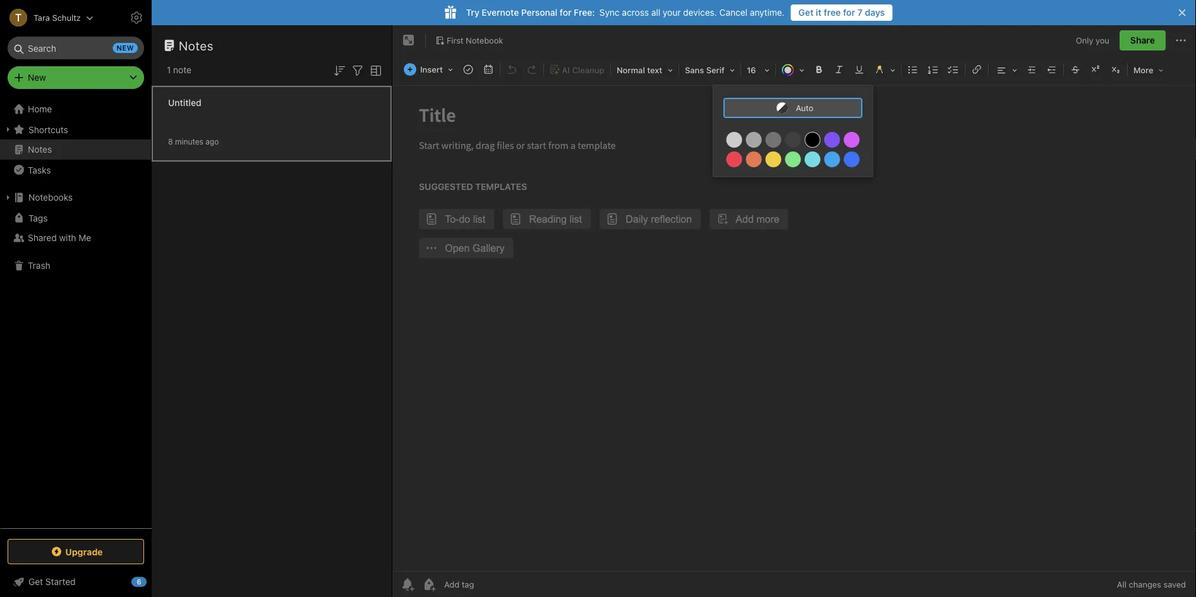 Task type: locate. For each thing, give the bounding box(es) containing it.
italic image
[[830, 61, 848, 78]]

untitled
[[168, 98, 201, 108]]

0 vertical spatial notes
[[179, 38, 214, 53]]

0 horizontal spatial for
[[560, 7, 572, 18]]

it
[[816, 7, 822, 18]]

get inside button
[[799, 7, 814, 18]]

for inside button
[[843, 7, 855, 18]]

Font family field
[[681, 61, 739, 79]]

new button
[[8, 66, 144, 89]]

get inside help and learning task checklist field
[[28, 577, 43, 588]]

Font color field
[[777, 61, 809, 79]]

tasks
[[28, 165, 51, 175]]

personal
[[521, 7, 558, 18]]

evernote
[[482, 7, 519, 18]]

try evernote personal for free: sync across all your devices. cancel anytime.
[[466, 7, 785, 18]]

only
[[1076, 36, 1094, 45]]

cancel
[[720, 7, 748, 18]]

for for 7
[[843, 7, 855, 18]]

1 for from the left
[[560, 7, 572, 18]]

for left free:
[[560, 7, 572, 18]]

bulleted list image
[[904, 61, 922, 78]]

1 horizontal spatial notes
[[179, 38, 214, 53]]

sync
[[600, 7, 620, 18]]

shortcuts
[[28, 124, 68, 135]]

started
[[45, 577, 76, 588]]

home
[[28, 104, 52, 114]]

notes up the note
[[179, 38, 214, 53]]

all
[[651, 7, 661, 18]]

get left it
[[799, 7, 814, 18]]

upgrade
[[65, 547, 103, 558]]

add filters image
[[350, 63, 365, 78]]

insert
[[420, 65, 443, 74]]

notes inside tree
[[28, 144, 52, 155]]

task image
[[459, 61, 477, 78]]

1 horizontal spatial for
[[843, 7, 855, 18]]

Sort options field
[[332, 62, 347, 78]]

Heading level field
[[612, 61, 678, 79]]

insert link image
[[968, 61, 986, 78]]

your
[[663, 7, 681, 18]]

strikethrough image
[[1067, 61, 1085, 78]]

8 minutes ago
[[168, 137, 219, 146]]

1 vertical spatial notes
[[28, 144, 52, 155]]

ago
[[206, 137, 219, 146]]

More field
[[1129, 61, 1168, 79]]

across
[[622, 7, 649, 18]]

more actions image
[[1174, 33, 1189, 48]]

notes up tasks
[[28, 144, 52, 155]]

saved
[[1164, 581, 1186, 590]]

try
[[466, 7, 480, 18]]

tree
[[0, 99, 152, 528]]

superscript image
[[1087, 61, 1105, 78]]

minutes
[[175, 137, 203, 146]]

outdent image
[[1043, 61, 1061, 78]]

0 vertical spatial get
[[799, 7, 814, 18]]

Insert field
[[401, 61, 458, 78]]

new
[[117, 44, 134, 52]]

share button
[[1120, 30, 1166, 51]]

bold image
[[810, 61, 828, 78]]

get started
[[28, 577, 76, 588]]

upgrade button
[[8, 540, 144, 565]]

shared
[[28, 233, 57, 243]]

for left 7
[[843, 7, 855, 18]]

7
[[858, 7, 863, 18]]

1 horizontal spatial get
[[799, 7, 814, 18]]

for for free:
[[560, 7, 572, 18]]

first notebook button
[[431, 32, 508, 49]]

get left started on the bottom left of the page
[[28, 577, 43, 588]]

for
[[560, 7, 572, 18], [843, 7, 855, 18]]

note
[[173, 65, 191, 75]]

numbered list image
[[925, 61, 942, 78]]

0 horizontal spatial notes
[[28, 144, 52, 155]]

notes
[[179, 38, 214, 53], [28, 144, 52, 155]]

checklist image
[[945, 61, 963, 78]]

only you
[[1076, 36, 1110, 45]]

1 vertical spatial get
[[28, 577, 43, 588]]

sans
[[685, 65, 704, 75]]

0 horizontal spatial get
[[28, 577, 43, 588]]

expand note image
[[401, 33, 417, 48]]

trash link
[[0, 256, 151, 276]]

first
[[447, 35, 464, 45]]

add tag image
[[422, 578, 437, 593]]

get
[[799, 7, 814, 18], [28, 577, 43, 588]]

normal text
[[617, 65, 663, 75]]

shortcuts button
[[0, 119, 151, 140]]

anytime.
[[750, 7, 785, 18]]

expand notebooks image
[[3, 193, 13, 203]]

free:
[[574, 7, 595, 18]]

changes
[[1129, 581, 1162, 590]]

2 for from the left
[[843, 7, 855, 18]]

share
[[1131, 35, 1155, 46]]

all
[[1117, 581, 1127, 590]]

View options field
[[365, 62, 384, 78]]



Task type: vqa. For each thing, say whether or not it's contained in the screenshot.
Highlight 'Field'
yes



Task type: describe. For each thing, give the bounding box(es) containing it.
settings image
[[129, 10, 144, 25]]

first notebook
[[447, 35, 503, 45]]

Search text field
[[16, 37, 135, 59]]

click to collapse image
[[147, 575, 156, 590]]

tara
[[33, 13, 50, 22]]

auto
[[796, 103, 814, 113]]

you
[[1096, 36, 1110, 45]]

16
[[747, 65, 756, 75]]

serif
[[706, 65, 725, 75]]

Highlight field
[[870, 61, 900, 79]]

Note Editor text field
[[392, 86, 1196, 572]]

get for get it free for 7 days
[[799, 7, 814, 18]]

get it free for 7 days button
[[791, 4, 893, 21]]

trash
[[28, 261, 50, 271]]

6
[[137, 579, 141, 587]]

auto button
[[724, 98, 863, 118]]

Add filters field
[[350, 62, 365, 78]]

home link
[[0, 99, 152, 119]]

with
[[59, 233, 76, 243]]

schultz
[[52, 13, 81, 22]]

more
[[1134, 65, 1154, 75]]

Add tag field
[[443, 580, 538, 591]]

tree containing home
[[0, 99, 152, 528]]

get it free for 7 days
[[799, 7, 885, 18]]

underline image
[[851, 61, 868, 78]]

More actions field
[[1174, 30, 1189, 51]]

Font size field
[[743, 61, 774, 79]]

days
[[865, 7, 885, 18]]

shared with me
[[28, 233, 91, 243]]

all changes saved
[[1117, 581, 1186, 590]]

add a reminder image
[[400, 578, 415, 593]]

free
[[824, 7, 841, 18]]

sans serif
[[685, 65, 725, 75]]

1
[[167, 65, 171, 75]]

new
[[28, 72, 46, 83]]

text
[[647, 65, 663, 75]]

Alignment field
[[990, 61, 1022, 79]]

note window element
[[392, 25, 1196, 598]]

subscript image
[[1107, 61, 1125, 78]]

Account field
[[0, 5, 93, 30]]

shared with me link
[[0, 228, 151, 248]]

new search field
[[16, 37, 138, 59]]

notebook
[[466, 35, 503, 45]]

notebooks link
[[0, 188, 151, 208]]

tara schultz
[[33, 13, 81, 22]]

me
[[79, 233, 91, 243]]

devices.
[[683, 7, 717, 18]]

calendar event image
[[480, 61, 497, 78]]

tasks button
[[0, 160, 151, 180]]

Help and Learning task checklist field
[[0, 573, 152, 593]]

get for get started
[[28, 577, 43, 588]]

8
[[168, 137, 173, 146]]

notebooks
[[28, 192, 73, 203]]

1 note
[[167, 65, 191, 75]]

tags button
[[0, 208, 151, 228]]

indent image
[[1023, 61, 1041, 78]]

tags
[[28, 213, 48, 223]]

notes link
[[0, 140, 151, 160]]

normal
[[617, 65, 645, 75]]



